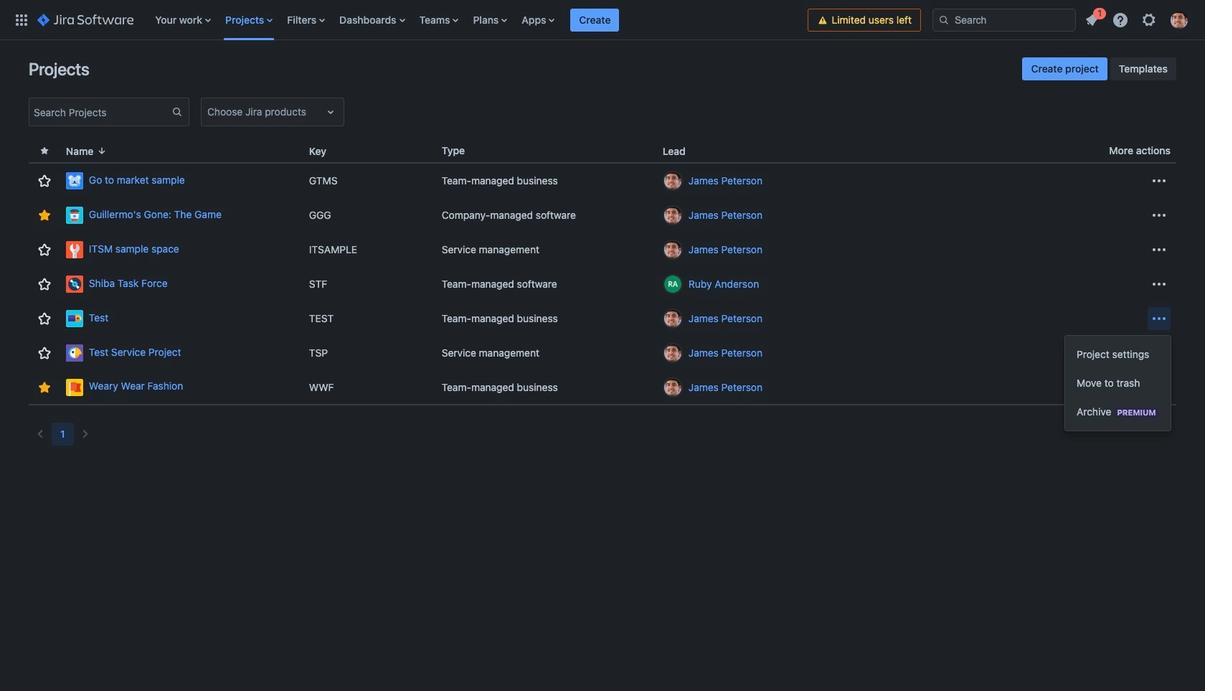 Task type: vqa. For each thing, say whether or not it's contained in the screenshot.
TRACKING,
no



Task type: locate. For each thing, give the bounding box(es) containing it.
group
[[1023, 57, 1177, 80], [1066, 336, 1171, 431]]

list item
[[571, 0, 620, 40], [1079, 5, 1107, 31]]

0 horizontal spatial list item
[[571, 0, 620, 40]]

list
[[148, 0, 808, 40], [1079, 5, 1197, 33]]

star test image
[[36, 310, 53, 327]]

Search field
[[933, 8, 1076, 31]]

1 vertical spatial group
[[1066, 336, 1171, 431]]

primary element
[[9, 0, 808, 40]]

0 horizontal spatial list
[[148, 0, 808, 40]]

1 more image from the top
[[1151, 172, 1168, 189]]

more image for star guillermo's gone: the game icon
[[1151, 207, 1168, 224]]

0 vertical spatial more image
[[1151, 172, 1168, 189]]

appswitcher icon image
[[13, 11, 30, 28]]

previous image
[[32, 426, 49, 443]]

jira software image
[[37, 11, 134, 28], [37, 11, 134, 28]]

search image
[[939, 14, 950, 25]]

None search field
[[933, 8, 1076, 31]]

more image for star itsm sample space image
[[1151, 241, 1168, 258]]

star test service project image
[[36, 344, 53, 362]]

1 horizontal spatial list
[[1079, 5, 1197, 33]]

more image
[[1151, 172, 1168, 189], [1151, 276, 1168, 293]]

0 vertical spatial more image
[[1151, 207, 1168, 224]]

3 more image from the top
[[1151, 310, 1168, 327]]

1 vertical spatial more image
[[1151, 276, 1168, 293]]

more image
[[1151, 207, 1168, 224], [1151, 241, 1168, 258], [1151, 310, 1168, 327]]

banner
[[0, 0, 1206, 40]]

2 vertical spatial more image
[[1151, 310, 1168, 327]]

1 more image from the top
[[1151, 207, 1168, 224]]

2 more image from the top
[[1151, 241, 1168, 258]]

Choose Jira products text field
[[207, 105, 210, 119]]

star shiba task force image
[[36, 276, 53, 293]]

star weary wear fashion image
[[36, 379, 53, 396]]

1 vertical spatial more image
[[1151, 241, 1168, 258]]

2 more image from the top
[[1151, 276, 1168, 293]]



Task type: describe. For each thing, give the bounding box(es) containing it.
settings image
[[1141, 11, 1158, 28]]

1 horizontal spatial list item
[[1079, 5, 1107, 31]]

0 vertical spatial group
[[1023, 57, 1177, 80]]

star guillermo's gone: the game image
[[36, 207, 53, 224]]

open image
[[322, 103, 339, 121]]

next image
[[76, 426, 94, 443]]

help image
[[1112, 11, 1130, 28]]

your profile and settings image
[[1171, 11, 1188, 28]]

notifications image
[[1084, 11, 1101, 28]]

star go to market sample image
[[36, 172, 53, 189]]

star itsm sample space image
[[36, 241, 53, 258]]

Search Projects text field
[[29, 102, 172, 122]]



